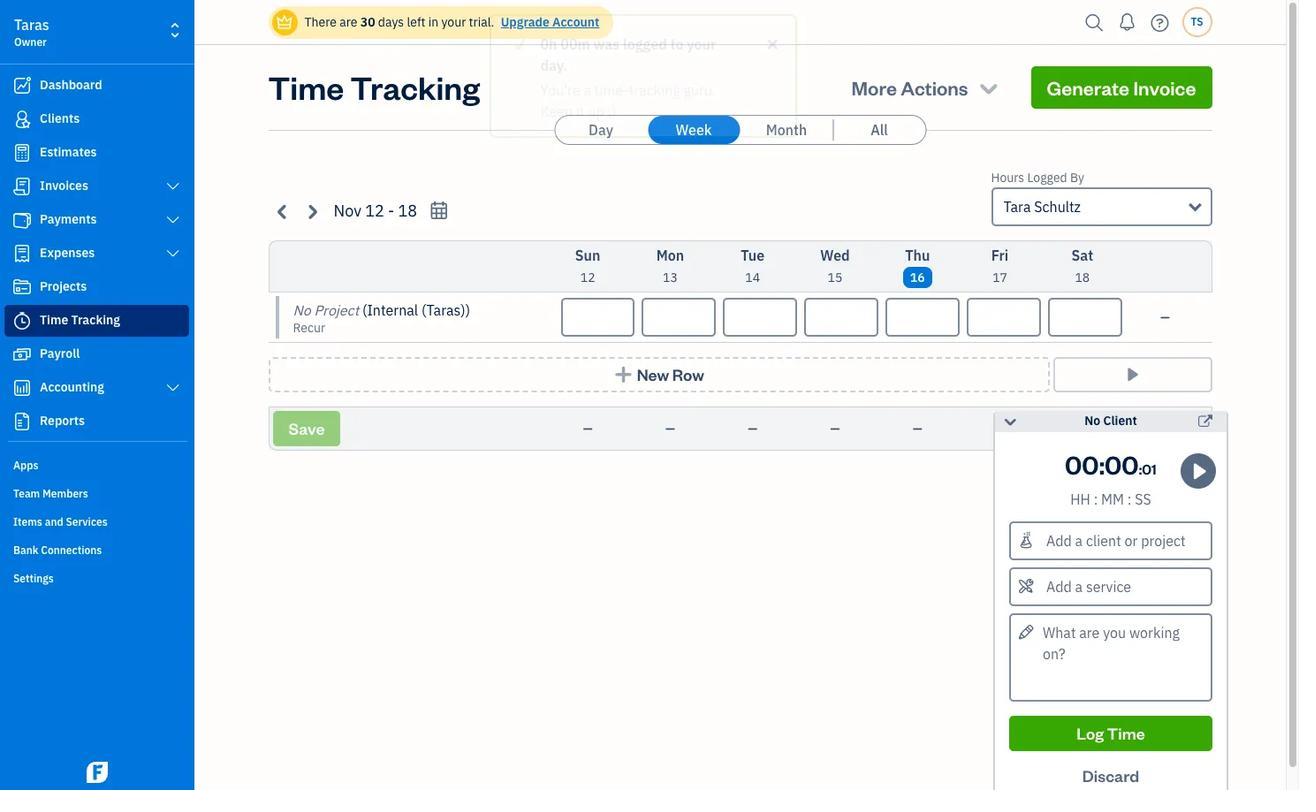 Task type: describe. For each thing, give the bounding box(es) containing it.
nov 12 - 18
[[334, 201, 418, 221]]

discard button
[[1010, 759, 1213, 791]]

by
[[1071, 170, 1085, 186]]

18 inside sat 18
[[1076, 270, 1091, 286]]

12 for nov
[[365, 201, 385, 221]]

estimates
[[40, 144, 97, 160]]

close image
[[765, 34, 781, 55]]

services
[[66, 516, 108, 529]]

items and services
[[13, 516, 108, 529]]

owner
[[14, 35, 47, 49]]

30
[[361, 14, 375, 30]]

to
[[671, 35, 684, 53]]

1 00 from the left
[[1066, 447, 1100, 481]]

tracking
[[629, 81, 681, 99]]

resume timer image
[[1188, 461, 1212, 482]]

fri
[[992, 247, 1009, 264]]

projects link
[[4, 271, 189, 303]]

there
[[305, 14, 337, 30]]

tara
[[1004, 198, 1031, 216]]

team members
[[13, 487, 88, 500]]

mm
[[1102, 491, 1125, 508]]

What are you working on? text field
[[1010, 614, 1213, 702]]

accounting link
[[4, 372, 189, 404]]

row
[[673, 364, 705, 385]]

4 duration text field from the left
[[886, 298, 960, 337]]

sat
[[1072, 247, 1094, 264]]

no for client
[[1085, 413, 1101, 429]]

no for project
[[293, 302, 311, 319]]

trial.
[[469, 14, 495, 30]]

1 horizontal spatial time tracking
[[268, 66, 480, 108]]

clients
[[40, 111, 80, 126]]

14
[[746, 270, 761, 286]]

13
[[663, 270, 678, 286]]

new
[[637, 364, 670, 385]]

1 horizontal spatial tracking
[[351, 66, 480, 108]]

status containing 0h 00m was logged to your day.
[[0, 14, 1287, 138]]

notifications image
[[1114, 4, 1142, 40]]

next week image
[[302, 201, 322, 222]]

open in new window image
[[1199, 411, 1213, 432]]

a
[[584, 81, 592, 99]]

tue
[[741, 247, 765, 264]]

1 duration text field from the left
[[561, 298, 635, 337]]

2 duration text field from the left
[[724, 298, 798, 337]]

timer image
[[11, 312, 33, 330]]

go to help image
[[1146, 9, 1175, 36]]

sun
[[576, 247, 601, 264]]

main element
[[0, 0, 239, 791]]

left
[[407, 14, 426, 30]]

reports
[[40, 413, 85, 429]]

dashboard image
[[11, 77, 33, 95]]

all link
[[834, 116, 926, 144]]

chevron large down image
[[165, 247, 181, 261]]

account
[[553, 14, 600, 30]]

sun 12
[[576, 247, 601, 286]]

payment image
[[11, 211, 33, 229]]

days
[[378, 14, 404, 30]]

ts
[[1191, 15, 1204, 28]]

thu 16
[[906, 247, 931, 286]]

time-
[[595, 81, 629, 99]]

0 horizontal spatial your
[[442, 14, 466, 30]]

ts button
[[1183, 7, 1213, 37]]

2 00 from the left
[[1105, 447, 1140, 481]]

new row
[[637, 364, 705, 385]]

sat 18
[[1072, 247, 1094, 286]]

invoices
[[40, 178, 88, 194]]

hours logged by
[[992, 170, 1085, 186]]

client
[[1104, 413, 1138, 429]]

)
[[466, 302, 470, 319]]

wed 15
[[821, 247, 850, 286]]

chevron large down image for accounting
[[165, 381, 181, 395]]

log time
[[1077, 723, 1146, 744]]

Add a service text field
[[1012, 569, 1211, 605]]

tara schultz button
[[992, 187, 1213, 226]]

there are 30 days left in your trial. upgrade account
[[305, 14, 600, 30]]

thu
[[906, 247, 931, 264]]

upgrade account link
[[498, 14, 600, 30]]

project
[[314, 302, 359, 319]]

12 for sun
[[581, 270, 596, 286]]

payments
[[40, 211, 97, 227]]

5 duration text field from the left
[[1048, 298, 1123, 337]]

upgrade
[[501, 14, 550, 30]]

: right hh
[[1094, 491, 1099, 508]]

: left the ss
[[1128, 491, 1132, 508]]

0h 00m was logged to your day. you're a time-tracking guru. keep it up :)
[[541, 35, 716, 120]]

in
[[429, 14, 439, 30]]

chevrondown image
[[977, 75, 1001, 100]]

(
[[363, 302, 367, 319]]

generate invoice button
[[1032, 66, 1213, 109]]

day.
[[541, 57, 568, 74]]

no project ( internal (taras) ) recur
[[293, 302, 470, 336]]

generate
[[1047, 75, 1130, 100]]

time tracking inside main element
[[40, 312, 120, 328]]

0h
[[541, 35, 558, 53]]

mon
[[657, 247, 685, 264]]

are
[[340, 14, 358, 30]]

team members link
[[4, 480, 189, 507]]

items
[[13, 516, 42, 529]]



Task type: vqa. For each thing, say whether or not it's contained in the screenshot.


Task type: locate. For each thing, give the bounding box(es) containing it.
1 vertical spatial chevron large down image
[[165, 213, 181, 227]]

duration text field down 14
[[724, 298, 798, 337]]

taras owner
[[14, 16, 49, 49]]

settings link
[[4, 565, 189, 592]]

: up hh : mm : ss at right
[[1100, 447, 1105, 481]]

tara schultz
[[1004, 198, 1082, 216]]

chevron large down image
[[165, 180, 181, 194], [165, 213, 181, 227], [165, 381, 181, 395]]

it
[[576, 103, 585, 120]]

2 vertical spatial chevron large down image
[[165, 381, 181, 395]]

duration text field down sun 12
[[561, 298, 635, 337]]

1 horizontal spatial 18
[[1076, 270, 1091, 286]]

apps
[[13, 459, 38, 472]]

1 horizontal spatial 12
[[581, 270, 596, 286]]

ss
[[1136, 491, 1152, 508]]

time tracking link
[[4, 305, 189, 337]]

3 chevron large down image from the top
[[165, 381, 181, 395]]

no up 'recur'
[[293, 302, 311, 319]]

18 down sat
[[1076, 270, 1091, 286]]

Duration text field
[[642, 298, 716, 337], [724, 298, 798, 337], [805, 298, 879, 337], [886, 298, 960, 337], [1048, 298, 1123, 337]]

time right log
[[1108, 723, 1146, 744]]

0 horizontal spatial tracking
[[71, 312, 120, 328]]

(taras)
[[422, 302, 466, 319]]

0 horizontal spatial 18
[[398, 201, 418, 221]]

more actions button
[[836, 66, 1017, 109]]

fri 17
[[992, 247, 1009, 286]]

0 horizontal spatial time tracking
[[40, 312, 120, 328]]

Add a client or project text field
[[1012, 523, 1211, 559]]

1 duration text field from the left
[[642, 298, 716, 337]]

2 chevron large down image from the top
[[165, 213, 181, 227]]

0 vertical spatial 18
[[398, 201, 418, 221]]

team
[[13, 487, 40, 500]]

tracking
[[351, 66, 480, 108], [71, 312, 120, 328]]

logged
[[623, 35, 667, 53]]

:
[[1100, 447, 1105, 481], [1140, 460, 1143, 478], [1094, 491, 1099, 508], [1128, 491, 1132, 508]]

freshbooks image
[[83, 762, 111, 783]]

members
[[43, 487, 88, 500]]

0 vertical spatial 12
[[365, 201, 385, 221]]

new row button
[[268, 357, 1050, 393]]

:)
[[608, 103, 617, 120]]

1 horizontal spatial your
[[687, 35, 716, 53]]

0 horizontal spatial duration text field
[[561, 298, 635, 337]]

12 inside sun 12
[[581, 270, 596, 286]]

12 left -
[[365, 201, 385, 221]]

projects
[[40, 279, 87, 294]]

bank connections
[[13, 544, 102, 557]]

0 vertical spatial tracking
[[351, 66, 480, 108]]

expenses link
[[4, 238, 189, 270]]

tracking inside main element
[[71, 312, 120, 328]]

more
[[852, 75, 897, 100]]

0 horizontal spatial time
[[40, 312, 68, 328]]

tracking down the projects link
[[71, 312, 120, 328]]

payroll link
[[4, 339, 189, 371]]

invoices link
[[4, 171, 189, 202]]

00 left 01
[[1105, 447, 1140, 481]]

1 vertical spatial no
[[1085, 413, 1101, 429]]

01
[[1143, 460, 1157, 478]]

recur
[[293, 320, 325, 336]]

all
[[871, 121, 889, 139]]

chevron large down image inside accounting link
[[165, 381, 181, 395]]

0 vertical spatial no
[[293, 302, 311, 319]]

payroll
[[40, 346, 80, 362]]

0 horizontal spatial 00
[[1066, 447, 1100, 481]]

18
[[398, 201, 418, 221], [1076, 270, 1091, 286]]

start timer image
[[1123, 366, 1143, 384]]

0 vertical spatial chevron large down image
[[165, 180, 181, 194]]

1 vertical spatial time
[[40, 312, 68, 328]]

00 up hh
[[1066, 447, 1100, 481]]

invoice
[[1134, 75, 1197, 100]]

project image
[[11, 279, 33, 296]]

client image
[[11, 111, 33, 128]]

0 vertical spatial your
[[442, 14, 466, 30]]

status
[[0, 14, 1287, 138]]

time right timer image
[[40, 312, 68, 328]]

duration text field down 13
[[642, 298, 716, 337]]

duration text field down 17
[[967, 298, 1041, 337]]

time tracking down the projects link
[[40, 312, 120, 328]]

your inside 0h 00m was logged to your day. you're a time-tracking guru. keep it up :)
[[687, 35, 716, 53]]

: inside 00 : 00 : 01
[[1140, 460, 1143, 478]]

connections
[[41, 544, 102, 557]]

time
[[268, 66, 344, 108], [40, 312, 68, 328], [1108, 723, 1146, 744]]

report image
[[11, 413, 33, 431]]

hh
[[1071, 491, 1091, 508]]

2 duration text field from the left
[[967, 298, 1041, 337]]

2 horizontal spatial time
[[1108, 723, 1146, 744]]

money image
[[11, 346, 33, 363]]

was
[[594, 35, 620, 53]]

2 vertical spatial time
[[1108, 723, 1146, 744]]

estimate image
[[11, 144, 33, 162]]

chevron large down image for invoices
[[165, 180, 181, 194]]

taras
[[14, 16, 49, 34]]

1 vertical spatial time tracking
[[40, 312, 120, 328]]

items and services link
[[4, 508, 189, 535]]

expenses
[[40, 245, 95, 261]]

1 vertical spatial 18
[[1076, 270, 1091, 286]]

1 horizontal spatial no
[[1085, 413, 1101, 429]]

log time button
[[1010, 716, 1213, 752]]

estimates link
[[4, 137, 189, 169]]

-
[[388, 201, 395, 221]]

you're
[[541, 81, 581, 99]]

wed
[[821, 247, 850, 264]]

no inside no project ( internal (taras) ) recur
[[293, 302, 311, 319]]

time inside button
[[1108, 723, 1146, 744]]

1 horizontal spatial 00
[[1105, 447, 1140, 481]]

discard
[[1083, 766, 1140, 786]]

duration text field down 15
[[805, 298, 879, 337]]

nov
[[334, 201, 362, 221]]

no left the client
[[1085, 413, 1101, 429]]

1 vertical spatial tracking
[[71, 312, 120, 328]]

dashboard
[[40, 77, 102, 93]]

check image
[[512, 34, 529, 55]]

previous week image
[[273, 201, 293, 222]]

actions
[[901, 75, 969, 100]]

your right the in
[[442, 14, 466, 30]]

0 vertical spatial time
[[268, 66, 344, 108]]

dashboard link
[[4, 70, 189, 102]]

expense image
[[11, 245, 33, 263]]

duration text field down 16
[[886, 298, 960, 337]]

chart image
[[11, 379, 33, 397]]

1 horizontal spatial duration text field
[[967, 298, 1041, 337]]

17
[[993, 270, 1008, 286]]

0 vertical spatial time tracking
[[268, 66, 480, 108]]

generate invoice
[[1047, 75, 1197, 100]]

search image
[[1081, 9, 1109, 36]]

1 vertical spatial 12
[[581, 270, 596, 286]]

tue 14
[[741, 247, 765, 286]]

0 horizontal spatial 12
[[365, 201, 385, 221]]

1 vertical spatial your
[[687, 35, 716, 53]]

your
[[442, 14, 466, 30], [687, 35, 716, 53]]

accounting
[[40, 379, 104, 395]]

chevron large down image for payments
[[165, 213, 181, 227]]

00 : 00 : 01
[[1066, 447, 1157, 481]]

18 right -
[[398, 201, 418, 221]]

1 horizontal spatial time
[[268, 66, 344, 108]]

payments link
[[4, 204, 189, 236]]

crown image
[[275, 13, 294, 31]]

internal
[[367, 302, 418, 319]]

0 horizontal spatial no
[[293, 302, 311, 319]]

reports link
[[4, 406, 189, 438]]

apps link
[[4, 452, 189, 478]]

plus image
[[614, 366, 634, 384]]

collapse timer details image
[[1003, 411, 1019, 432]]

1 chevron large down image from the top
[[165, 180, 181, 194]]

choose a date image
[[429, 201, 449, 221]]

your right to at right top
[[687, 35, 716, 53]]

: up the ss
[[1140, 460, 1143, 478]]

time tracking down 30
[[268, 66, 480, 108]]

chevron large down image inside invoices link
[[165, 180, 181, 194]]

and
[[45, 516, 63, 529]]

hours
[[992, 170, 1025, 186]]

time inside main element
[[40, 312, 68, 328]]

bank connections link
[[4, 537, 189, 563]]

3 duration text field from the left
[[805, 298, 879, 337]]

more actions
[[852, 75, 969, 100]]

chevron large down image inside payments link
[[165, 213, 181, 227]]

invoice image
[[11, 178, 33, 195]]

mon 13
[[657, 247, 685, 286]]

duration text field down sat 18
[[1048, 298, 1123, 337]]

bank
[[13, 544, 38, 557]]

log
[[1077, 723, 1105, 744]]

up
[[588, 103, 605, 120]]

tracking down left
[[351, 66, 480, 108]]

Duration text field
[[561, 298, 635, 337], [967, 298, 1041, 337]]

time tracking
[[268, 66, 480, 108], [40, 312, 120, 328]]

hh : mm : ss
[[1071, 491, 1152, 508]]

12 down sun
[[581, 270, 596, 286]]

logged
[[1028, 170, 1068, 186]]

keep
[[541, 103, 573, 120]]

time down there
[[268, 66, 344, 108]]



